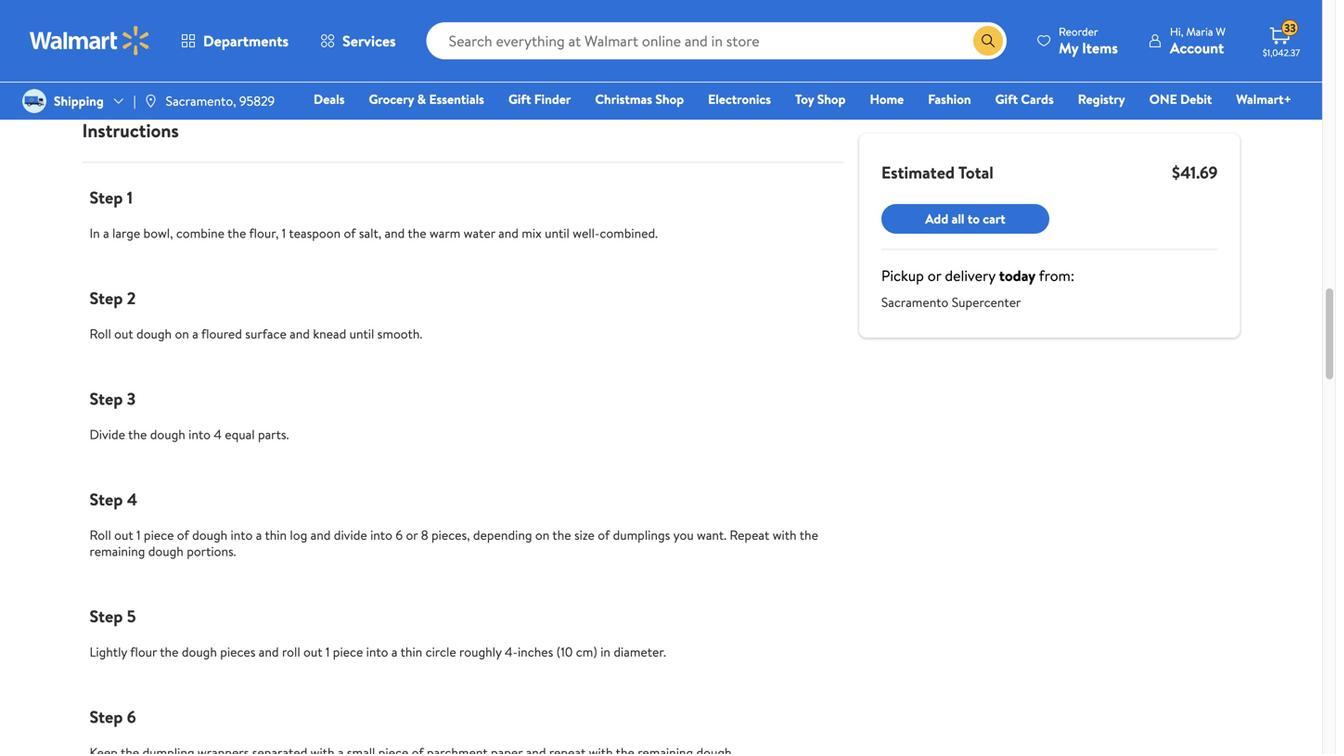 Task type: locate. For each thing, give the bounding box(es) containing it.
1 horizontal spatial until
[[545, 224, 570, 242]]

|
[[134, 92, 136, 110]]

on left floured
[[175, 325, 189, 343]]

registry
[[1079, 90, 1126, 108]]

all
[[952, 210, 965, 228]]

the right flour
[[160, 643, 179, 661]]

items
[[1083, 38, 1119, 58]]

water
[[464, 224, 496, 242]]

6 left 8
[[396, 526, 403, 544]]

Walmart Site-Wide search field
[[427, 22, 1007, 59]]

gift finder link
[[500, 89, 580, 109]]

on
[[175, 325, 189, 343], [536, 526, 550, 544]]

1 horizontal spatial 6
[[396, 526, 403, 544]]

0 vertical spatial or
[[928, 266, 942, 286]]

shop for toy shop
[[818, 90, 846, 108]]

estimated total
[[882, 161, 994, 184]]

lightly flour the dough pieces and roll out 1 piece into a thin circle roughly 4-inches (10 cm) in diameter.
[[90, 643, 666, 661]]

33
[[1285, 20, 1297, 36]]

1 horizontal spatial piece
[[333, 643, 363, 661]]

into right divide
[[370, 526, 393, 544]]

0 vertical spatial roll
[[90, 325, 111, 343]]

smooth.
[[378, 325, 423, 343]]

thin left log
[[265, 526, 287, 544]]

a left log
[[256, 526, 262, 544]]

piece right roll
[[333, 643, 363, 661]]

from:
[[1040, 266, 1075, 286]]

gift left the "cards"
[[996, 90, 1018, 108]]

in
[[601, 643, 611, 661]]

shipping
[[54, 92, 104, 110]]

1 horizontal spatial teaspoon
[[289, 224, 341, 242]]

or left 8
[[406, 526, 418, 544]]

maria
[[1187, 24, 1214, 39]]

1 vertical spatial or
[[406, 526, 418, 544]]

walmart+ link
[[1229, 89, 1301, 109]]

shop right toy
[[818, 90, 846, 108]]

0 vertical spatial 4
[[214, 426, 222, 444]]

step up in
[[90, 186, 123, 209]]

hi,
[[1171, 24, 1184, 39]]

a inside the roll out 1 piece of dough into a thin log and divide into 6 or 8 pieces, depending on the size of dumplings you want. repeat with the remaining dough portions.
[[256, 526, 262, 544]]

or
[[928, 266, 942, 286], [406, 526, 418, 544]]

out down 2
[[114, 325, 133, 343]]

0 vertical spatial teaspoon
[[152, 5, 204, 23]]

on right the depending
[[536, 526, 550, 544]]

gift for gift finder
[[509, 90, 531, 108]]

0 horizontal spatial until
[[350, 325, 374, 343]]

toy
[[796, 90, 815, 108]]

4 step from the top
[[90, 488, 123, 511]]

gift left finder
[[509, 90, 531, 108]]

replace button
[[145, 28, 183, 58]]

3 step from the top
[[90, 387, 123, 411]]

Search search field
[[427, 22, 1007, 59]]

dough
[[137, 325, 172, 343], [150, 426, 185, 444], [192, 526, 228, 544], [148, 542, 184, 561], [182, 643, 217, 661]]

dough left portions.
[[148, 542, 184, 561]]

step 3
[[90, 387, 136, 411]]

combine
[[176, 224, 225, 242]]

step 6
[[90, 706, 136, 729]]

home link
[[862, 89, 913, 109]]

4 up remaining
[[127, 488, 138, 511]]

replace
[[145, 35, 183, 51]]

1 horizontal spatial gift
[[996, 90, 1018, 108]]

or right pickup
[[928, 266, 942, 286]]

or inside pickup or delivery today from: sacramento supercenter
[[928, 266, 942, 286]]

2 step from the top
[[90, 287, 123, 310]]

out for 2
[[114, 325, 133, 343]]

out right roll
[[304, 643, 323, 661]]

out inside the roll out 1 piece of dough into a thin log and divide into 6 or 8 pieces, depending on the size of dumplings you want. repeat with the remaining dough portions.
[[114, 526, 133, 544]]

step down "lightly"
[[90, 706, 123, 729]]

mix
[[522, 224, 542, 242]]

christmas shop link
[[587, 89, 693, 109]]

roll down 'step 2' on the top left
[[90, 325, 111, 343]]

0 vertical spatial out
[[114, 325, 133, 343]]

0 horizontal spatial shop
[[656, 90, 684, 108]]

and left knead at the left
[[290, 325, 310, 343]]

search icon image
[[981, 33, 996, 48]]

1
[[145, 5, 149, 23], [127, 186, 133, 209], [282, 224, 286, 242], [137, 526, 141, 544], [326, 643, 330, 661]]

the left size
[[553, 526, 572, 544]]

until right mix
[[545, 224, 570, 242]]

and left mix
[[499, 224, 519, 242]]

dough right divide at the bottom of page
[[150, 426, 185, 444]]

0 vertical spatial thin
[[265, 526, 287, 544]]

thin left circle
[[401, 643, 423, 661]]

remaining
[[90, 542, 145, 561]]

teaspoon right flour,
[[289, 224, 341, 242]]

6 step from the top
[[90, 706, 123, 729]]

of right remaining
[[177, 526, 189, 544]]

1 vertical spatial 4
[[127, 488, 138, 511]]

dough left log
[[192, 526, 228, 544]]

of right size
[[598, 526, 610, 544]]

of left salt,
[[344, 224, 356, 242]]

a
[[103, 224, 109, 242], [192, 325, 198, 343], [256, 526, 262, 544], [392, 643, 398, 661]]

w
[[1217, 24, 1226, 39]]

today
[[1000, 266, 1036, 286]]

flake
[[319, 5, 346, 23]]

bowl,
[[143, 224, 173, 242]]

5 step from the top
[[90, 605, 123, 628]]

delivery
[[945, 266, 996, 286]]

and
[[385, 224, 405, 242], [499, 224, 519, 242], [290, 325, 310, 343], [311, 526, 331, 544], [259, 643, 279, 661]]

0 horizontal spatial 4
[[127, 488, 138, 511]]

0 horizontal spatial thin
[[265, 526, 287, 544]]

1 step from the top
[[90, 186, 123, 209]]

thin
[[265, 526, 287, 544], [401, 643, 423, 661]]

4
[[214, 426, 222, 444], [127, 488, 138, 511]]

diameter.
[[614, 643, 666, 661]]

1 vertical spatial 6
[[127, 706, 136, 729]]

in
[[90, 224, 100, 242]]

shop right christmas
[[656, 90, 684, 108]]

5
[[127, 605, 136, 628]]

1 vertical spatial roll
[[90, 526, 111, 544]]

step left 5
[[90, 605, 123, 628]]

4 left equal
[[214, 426, 222, 444]]

 image
[[144, 94, 158, 109]]

combined.
[[600, 224, 658, 242]]

you
[[674, 526, 694, 544]]

step left 2
[[90, 287, 123, 310]]

0 vertical spatial 6
[[396, 526, 403, 544]]

a left floured
[[192, 325, 198, 343]]

roll
[[282, 643, 301, 661]]

step up remaining
[[90, 488, 123, 511]]

1 roll from the top
[[90, 325, 111, 343]]

a right in
[[103, 224, 109, 242]]

with
[[773, 526, 797, 544]]

or inside the roll out 1 piece of dough into a thin log and divide into 6 or 8 pieces, depending on the size of dumplings you want. repeat with the remaining dough portions.
[[406, 526, 418, 544]]

2 roll from the top
[[90, 526, 111, 544]]

sacramento,
[[166, 92, 236, 110]]

0 vertical spatial piece
[[144, 526, 174, 544]]

1 vertical spatial out
[[114, 526, 133, 544]]

of
[[344, 224, 356, 242], [177, 526, 189, 544], [598, 526, 610, 544]]

 image
[[22, 89, 46, 113]]

deals link
[[305, 89, 353, 109]]

roll down step 4
[[90, 526, 111, 544]]

1 horizontal spatial on
[[536, 526, 550, 544]]

surface
[[245, 325, 287, 343]]

2 gift from the left
[[996, 90, 1018, 108]]

0 horizontal spatial gift
[[509, 90, 531, 108]]

1 vertical spatial thin
[[401, 643, 423, 661]]

1 horizontal spatial shop
[[818, 90, 846, 108]]

1 gift from the left
[[509, 90, 531, 108]]

6 down flour
[[127, 706, 136, 729]]

2 shop from the left
[[818, 90, 846, 108]]

registry link
[[1070, 89, 1134, 109]]

6 inside the roll out 1 piece of dough into a thin log and divide into 6 or 8 pieces, depending on the size of dumplings you want. repeat with the remaining dough portions.
[[396, 526, 403, 544]]

2 horizontal spatial of
[[598, 526, 610, 544]]

out down step 4
[[114, 526, 133, 544]]

roll for step 4
[[90, 526, 111, 544]]

and inside the roll out 1 piece of dough into a thin log and divide into 6 or 8 pieces, depending on the size of dumplings you want. repeat with the remaining dough portions.
[[311, 526, 331, 544]]

and right log
[[311, 526, 331, 544]]

into left equal
[[189, 426, 211, 444]]

pepper
[[277, 5, 317, 23]]

step left the 3
[[90, 387, 123, 411]]

95829
[[239, 92, 275, 110]]

fashion link
[[920, 89, 980, 109]]

portions.
[[187, 542, 236, 561]]

pieces,
[[432, 526, 470, 544]]

pieces
[[220, 643, 256, 661]]

1 shop from the left
[[656, 90, 684, 108]]

step for step 1
[[90, 186, 123, 209]]

to
[[968, 210, 980, 228]]

dough left pieces
[[182, 643, 217, 661]]

log
[[290, 526, 308, 544]]

sacramento, 95829
[[166, 92, 275, 110]]

roll inside the roll out 1 piece of dough into a thin log and divide into 6 or 8 pieces, depending on the size of dumplings you want. repeat with the remaining dough portions.
[[90, 526, 111, 544]]

lightly
[[90, 643, 127, 661]]

teaspoon
[[152, 5, 204, 23], [289, 224, 341, 242]]

sacramento
[[882, 293, 949, 311]]

teaspoon up replace
[[152, 5, 204, 23]]

1 right flour,
[[282, 224, 286, 242]]

shop for christmas shop
[[656, 90, 684, 108]]

0 horizontal spatial on
[[175, 325, 189, 343]]

0 vertical spatial on
[[175, 325, 189, 343]]

step
[[90, 186, 123, 209], [90, 287, 123, 310], [90, 387, 123, 411], [90, 488, 123, 511], [90, 605, 123, 628], [90, 706, 123, 729]]

step 2
[[90, 287, 136, 310]]

piece inside the roll out 1 piece of dough into a thin log and divide into 6 or 8 pieces, depending on the size of dumplings you want. repeat with the remaining dough portions.
[[144, 526, 174, 544]]

1 horizontal spatial thin
[[401, 643, 423, 661]]

piece left portions.
[[144, 526, 174, 544]]

1 vertical spatial on
[[536, 526, 550, 544]]

0 horizontal spatial or
[[406, 526, 418, 544]]

until right knead at the left
[[350, 325, 374, 343]]

2 vertical spatial out
[[304, 643, 323, 661]]

1 vertical spatial teaspoon
[[289, 224, 341, 242]]

roll
[[90, 325, 111, 343], [90, 526, 111, 544]]

1 down step 4
[[137, 526, 141, 544]]

dumplings
[[613, 526, 671, 544]]

0 vertical spatial until
[[545, 224, 570, 242]]

1 horizontal spatial or
[[928, 266, 942, 286]]

finder
[[535, 90, 571, 108]]

0 horizontal spatial teaspoon
[[152, 5, 204, 23]]

0 horizontal spatial piece
[[144, 526, 174, 544]]



Task type: describe. For each thing, give the bounding box(es) containing it.
floured
[[201, 325, 242, 343]]

deals
[[314, 90, 345, 108]]

the right divide at the bottom of page
[[128, 426, 147, 444]]

divide
[[334, 526, 367, 544]]

(10
[[557, 643, 573, 661]]

add all to cart
[[926, 210, 1006, 228]]

the left flour,
[[228, 224, 246, 242]]

grocery & essentials link
[[361, 89, 493, 109]]

inches
[[518, 643, 554, 661]]

for
[[349, 5, 366, 23]]

1 right roll
[[326, 643, 330, 661]]

on inside the roll out 1 piece of dough into a thin log and divide into 6 or 8 pieces, depending on the size of dumplings you want. repeat with the remaining dough portions.
[[536, 526, 550, 544]]

step for step 6
[[90, 706, 123, 729]]

and right salt,
[[385, 224, 405, 242]]

one
[[1150, 90, 1178, 108]]

thin inside the roll out 1 piece of dough into a thin log and divide into 6 or 8 pieces, depending on the size of dumplings you want. repeat with the remaining dough portions.
[[265, 526, 287, 544]]

into left circle
[[366, 643, 389, 661]]

christmas shop
[[595, 90, 684, 108]]

divide the dough into 4 equal parts.
[[90, 426, 289, 444]]

red
[[255, 5, 274, 23]]

a left circle
[[392, 643, 398, 661]]

debit
[[1181, 90, 1213, 108]]

divide
[[90, 426, 125, 444]]

1 vertical spatial until
[[350, 325, 374, 343]]

1 up replace
[[145, 5, 149, 23]]

roll for step 2
[[90, 325, 111, 343]]

departments button
[[165, 19, 305, 63]]

roughly
[[460, 643, 502, 661]]

gift cards
[[996, 90, 1054, 108]]

1 inside the roll out 1 piece of dough into a thin log and divide into 6 or 8 pieces, depending on the size of dumplings you want. repeat with the remaining dough portions.
[[137, 526, 141, 544]]

cm)
[[576, 643, 598, 661]]

walmart image
[[30, 26, 150, 56]]

1 horizontal spatial of
[[344, 224, 356, 242]]

step 1
[[90, 186, 133, 209]]

pickup
[[882, 266, 925, 286]]

dipping
[[369, 5, 410, 23]]

and left roll
[[259, 643, 279, 661]]

electronics link
[[700, 89, 780, 109]]

gift cards link
[[987, 89, 1063, 109]]

instructions
[[82, 117, 179, 143]]

flour,
[[249, 224, 279, 242]]

salt,
[[359, 224, 382, 242]]

gift for gift cards
[[996, 90, 1018, 108]]

account
[[1171, 38, 1225, 58]]

1 vertical spatial piece
[[333, 643, 363, 661]]

1 up large
[[127, 186, 133, 209]]

flour
[[130, 643, 157, 661]]

circle
[[426, 643, 456, 661]]

depending
[[473, 526, 532, 544]]

one debit link
[[1142, 89, 1221, 109]]

total
[[959, 161, 994, 184]]

gift finder
[[509, 90, 571, 108]]

supercenter
[[952, 293, 1022, 311]]

crushed
[[207, 5, 252, 23]]

the right the with
[[800, 526, 819, 544]]

christmas
[[595, 90, 653, 108]]

want.
[[697, 526, 727, 544]]

equal
[[225, 426, 255, 444]]

my
[[1059, 38, 1079, 58]]

3
[[127, 387, 136, 411]]

$41.69
[[1173, 161, 1218, 184]]

grocery
[[369, 90, 414, 108]]

toy shop
[[796, 90, 846, 108]]

sauce
[[414, 5, 445, 23]]

reorder
[[1059, 24, 1099, 39]]

$1,042.37
[[1264, 46, 1301, 59]]

estimated
[[882, 161, 955, 184]]

step for step 2
[[90, 287, 123, 310]]

hi, maria w account
[[1171, 24, 1226, 58]]

essentials
[[429, 90, 485, 108]]

add all to cart button
[[882, 204, 1050, 234]]

home
[[870, 90, 904, 108]]

($3.63/oz)
[[541, 7, 589, 23]]

step for step 3
[[90, 387, 123, 411]]

departments
[[203, 31, 289, 51]]

walmart+
[[1237, 90, 1292, 108]]

grocery & essentials
[[369, 90, 485, 108]]

reorder my items
[[1059, 24, 1119, 58]]

pickup or delivery today from: sacramento supercenter
[[882, 266, 1075, 311]]

fashion
[[929, 90, 972, 108]]

out for 4
[[114, 526, 133, 544]]

8
[[421, 526, 429, 544]]

services button
[[305, 19, 412, 63]]

step 4
[[90, 488, 138, 511]]

step for step 5
[[90, 605, 123, 628]]

into left log
[[231, 526, 253, 544]]

the left "warm"
[[408, 224, 427, 242]]

1 horizontal spatial 4
[[214, 426, 222, 444]]

0 horizontal spatial of
[[177, 526, 189, 544]]

well-
[[573, 224, 600, 242]]

parts.
[[258, 426, 289, 444]]

cards
[[1022, 90, 1054, 108]]

large
[[112, 224, 140, 242]]

1 teaspoon crushed red pepper flake for dipping sauce
[[145, 5, 445, 23]]

size
[[575, 526, 595, 544]]

dough left floured
[[137, 325, 172, 343]]

warm
[[430, 224, 461, 242]]

repeat
[[730, 526, 770, 544]]

step 5
[[90, 605, 136, 628]]

0 horizontal spatial 6
[[127, 706, 136, 729]]

in a large bowl, combine the flour, 1 teaspoon of salt, and the warm water and mix until well-combined.
[[90, 224, 658, 242]]

step for step 4
[[90, 488, 123, 511]]

roll out dough on a floured surface and knead until smooth.
[[90, 325, 423, 343]]

&
[[417, 90, 426, 108]]



Task type: vqa. For each thing, say whether or not it's contained in the screenshot.
Walmart image
yes



